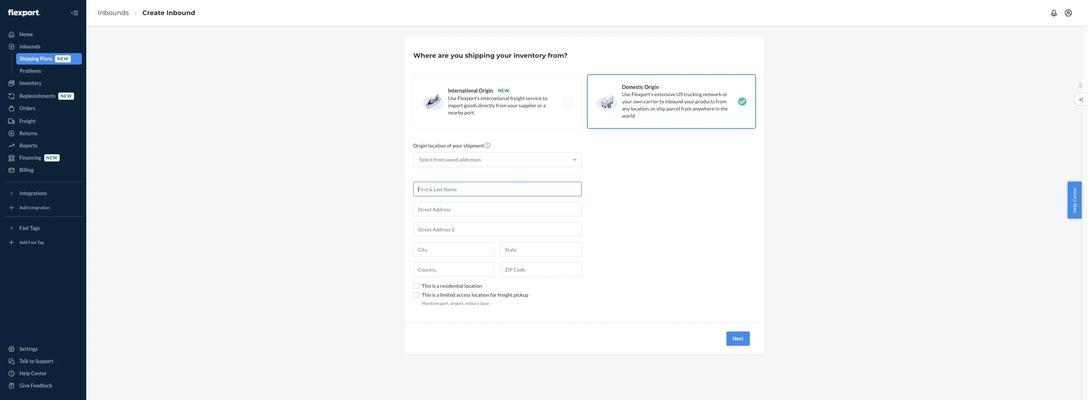 Task type: describe. For each thing, give the bounding box(es) containing it.
tags
[[30, 225, 40, 232]]

returns link
[[4, 128, 82, 140]]

shipping
[[465, 52, 495, 60]]

inbounds inside "breadcrumbs" navigation
[[98, 9, 129, 17]]

help inside button
[[1072, 203, 1078, 214]]

shipment
[[464, 143, 484, 149]]

use flexport's international freight service to import goods directly from your supplier or a nearby port.
[[448, 95, 547, 116]]

home
[[19, 31, 33, 37]]

freight inside use flexport's international freight service to import goods directly from your supplier or a nearby port.
[[510, 95, 525, 101]]

access
[[456, 292, 471, 298]]

create inbound
[[142, 9, 195, 17]]

give feedback button
[[4, 381, 82, 392]]

airport,
[[450, 301, 464, 307]]

add for add fast tag
[[19, 240, 27, 246]]

0 horizontal spatial origin
[[413, 143, 427, 149]]

2 vertical spatial location
[[472, 292, 489, 298]]

close navigation image
[[70, 9, 79, 17]]

problems link
[[16, 65, 82, 77]]

help center link
[[4, 369, 82, 380]]

from left the saved
[[434, 157, 445, 163]]

a inside use flexport's international freight service to import goods directly from your supplier or a nearby port.
[[543, 102, 546, 109]]

tag
[[37, 240, 44, 246]]

create
[[142, 9, 165, 17]]

inventory
[[514, 52, 546, 60]]

this is a limited access location for freight pickup
[[422, 292, 528, 298]]

from?
[[548, 52, 568, 60]]

inventory link
[[4, 78, 82, 89]]

any
[[622, 106, 630, 112]]

check circle image
[[738, 97, 747, 106]]

flexport's
[[458, 95, 480, 101]]

is for residential
[[432, 283, 436, 289]]

0 vertical spatial location
[[428, 143, 446, 149]]

problems
[[20, 68, 41, 74]]

freight link
[[4, 116, 82, 127]]

from up the the
[[716, 99, 727, 105]]

limited
[[440, 292, 456, 298]]

directly
[[478, 102, 495, 109]]

center inside help center link
[[31, 371, 47, 377]]

next button
[[727, 332, 750, 347]]

from inside use flexport's international freight service to import goods directly from your supplier or a nearby port.
[[496, 102, 507, 109]]

maritime
[[422, 301, 440, 307]]

military
[[465, 301, 480, 307]]

City text field
[[413, 243, 495, 257]]

import
[[448, 102, 463, 109]]

add integration
[[19, 205, 50, 211]]

First & Last Name text field
[[413, 182, 582, 197]]

where are you shipping your inventory from?
[[413, 52, 568, 60]]

1 vertical spatial location
[[465, 283, 482, 289]]

fast inside dropdown button
[[19, 225, 29, 232]]

new for financing
[[46, 156, 58, 161]]

your right of
[[453, 143, 463, 149]]

base
[[481, 301, 489, 307]]

origin location of your shipment
[[413, 143, 484, 149]]

2 horizontal spatial or
[[723, 91, 728, 97]]

shipping plans
[[20, 56, 52, 62]]

1 vertical spatial freight
[[498, 292, 513, 298]]

integrations button
[[4, 188, 82, 200]]

replenishments
[[19, 93, 56, 99]]

State text field
[[500, 243, 582, 257]]

talk
[[19, 359, 29, 365]]

this for this is a residential location
[[422, 283, 431, 289]]

orders link
[[4, 103, 82, 114]]

flexport's
[[632, 91, 654, 97]]

inbound
[[665, 99, 683, 105]]

inventory
[[19, 80, 41, 86]]

returns
[[19, 131, 37, 137]]

integrations
[[19, 191, 47, 197]]

inbounds link inside "breadcrumbs" navigation
[[98, 9, 129, 17]]

carrier
[[644, 99, 659, 105]]

0 horizontal spatial help center
[[19, 371, 47, 377]]

world
[[622, 113, 635, 119]]

create inbound link
[[142, 9, 195, 17]]

orders
[[19, 105, 35, 111]]

are
[[438, 52, 449, 60]]

financing
[[19, 155, 41, 161]]

billing
[[19, 167, 34, 173]]

inbound
[[167, 9, 195, 17]]

domestic
[[622, 84, 644, 90]]

trucking
[[684, 91, 702, 97]]

home link
[[4, 29, 82, 40]]

select from saved addresses
[[419, 157, 481, 163]]

for
[[490, 292, 497, 298]]

settings
[[19, 347, 38, 353]]

freight
[[19, 118, 36, 124]]



Task type: locate. For each thing, give the bounding box(es) containing it.
0 horizontal spatial help
[[19, 371, 30, 377]]

1 horizontal spatial center
[[1072, 187, 1078, 202]]

this is a residential location
[[422, 283, 482, 289]]

1 horizontal spatial origin
[[479, 88, 493, 94]]

your up any
[[622, 99, 632, 105]]

add inside add fast tag link
[[19, 240, 27, 246]]

goods
[[464, 102, 477, 109]]

1 is from the top
[[432, 283, 436, 289]]

your down trucking
[[684, 99, 695, 105]]

open notifications image
[[1050, 9, 1059, 17]]

integration
[[28, 205, 50, 211]]

shipping
[[20, 56, 39, 62]]

to inside use flexport's international freight service to import goods directly from your supplier or a nearby port.
[[543, 95, 547, 101]]

1 vertical spatial center
[[31, 371, 47, 377]]

your left the supplier in the top left of the page
[[508, 102, 518, 109]]

reports
[[19, 143, 37, 149]]

2 vertical spatial a
[[437, 292, 439, 298]]

add down fast tags
[[19, 240, 27, 246]]

to right talk
[[30, 359, 34, 365]]

new up international on the left of page
[[498, 88, 510, 93]]

0 vertical spatial center
[[1072, 187, 1078, 202]]

or
[[723, 91, 728, 97], [538, 102, 542, 109], [651, 106, 656, 112]]

0 horizontal spatial or
[[538, 102, 542, 109]]

0 vertical spatial fast
[[19, 225, 29, 232]]

supplier
[[519, 102, 537, 109]]

your inside use flexport's international freight service to import goods directly from your supplier or a nearby port.
[[508, 102, 518, 109]]

network
[[703, 91, 722, 97]]

1 vertical spatial this
[[422, 292, 431, 298]]

1 vertical spatial fast
[[28, 240, 36, 246]]

or inside use flexport's international freight service to import goods directly from your supplier or a nearby port.
[[538, 102, 542, 109]]

add for add integration
[[19, 205, 27, 211]]

of
[[447, 143, 452, 149]]

talk to support
[[19, 359, 53, 365]]

inbounds
[[98, 9, 129, 17], [19, 44, 40, 50]]

add integration link
[[4, 202, 82, 214]]

products
[[696, 99, 715, 105]]

1 horizontal spatial help center
[[1072, 187, 1078, 214]]

inbounds link
[[98, 9, 129, 17], [4, 41, 82, 53]]

from
[[716, 99, 727, 105], [496, 102, 507, 109], [681, 106, 692, 112], [434, 157, 445, 163]]

origin up international on the left of page
[[479, 88, 493, 94]]

use down domestic on the right top of the page
[[622, 91, 631, 97]]

Street Address text field
[[413, 202, 582, 217]]

feedback
[[31, 383, 52, 389]]

maritime port, airport, military base
[[422, 301, 489, 307]]

help center inside button
[[1072, 187, 1078, 214]]

2 horizontal spatial to
[[660, 99, 664, 105]]

is for limited
[[432, 292, 436, 298]]

fast left tags on the left bottom of page
[[19, 225, 29, 232]]

select
[[419, 157, 433, 163]]

0 horizontal spatial inbounds
[[19, 44, 40, 50]]

own
[[633, 99, 643, 105]]

center inside help center button
[[1072, 187, 1078, 202]]

domestic origin use flexport's extensive us trucking network or your own carrier to inbound your products from any location, or ship parcel from anywhere in the world
[[622, 84, 728, 119]]

add left integration
[[19, 205, 27, 211]]

give feedback
[[19, 383, 52, 389]]

international origin
[[448, 88, 493, 94]]

0 horizontal spatial inbounds link
[[4, 41, 82, 53]]

a for this is a residential location
[[437, 283, 439, 289]]

2 this from the top
[[422, 292, 431, 298]]

0 vertical spatial this
[[422, 283, 431, 289]]

freight
[[510, 95, 525, 101], [498, 292, 513, 298]]

0 vertical spatial is
[[432, 283, 436, 289]]

a
[[543, 102, 546, 109], [437, 283, 439, 289], [437, 292, 439, 298]]

use
[[622, 91, 631, 97], [448, 95, 457, 101]]

next
[[733, 336, 744, 342]]

new down the reports link
[[46, 156, 58, 161]]

use inside use flexport's international freight service to import goods directly from your supplier or a nearby port.
[[448, 95, 457, 101]]

origin up the flexport's on the top right of the page
[[645, 84, 659, 90]]

or down service
[[538, 102, 542, 109]]

2 add from the top
[[19, 240, 27, 246]]

1 horizontal spatial help
[[1072, 203, 1078, 214]]

origin for domestic
[[645, 84, 659, 90]]

1 horizontal spatial to
[[543, 95, 547, 101]]

0 vertical spatial inbounds link
[[98, 9, 129, 17]]

pickup
[[514, 292, 528, 298]]

center
[[1072, 187, 1078, 202], [31, 371, 47, 377]]

a right the supplier in the top left of the page
[[543, 102, 546, 109]]

location
[[428, 143, 446, 149], [465, 283, 482, 289], [472, 292, 489, 298]]

1 vertical spatial help
[[19, 371, 30, 377]]

fast tags
[[19, 225, 40, 232]]

billing link
[[4, 165, 82, 176]]

talk to support button
[[4, 356, 82, 368]]

use inside domestic origin use flexport's extensive us trucking network or your own carrier to inbound your products from any location, or ship parcel from anywhere in the world
[[622, 91, 631, 97]]

in
[[716, 106, 720, 112]]

international
[[481, 95, 509, 101]]

1 vertical spatial inbounds link
[[4, 41, 82, 53]]

you
[[451, 52, 463, 60]]

fast left tag
[[28, 240, 36, 246]]

ship
[[657, 106, 666, 112]]

0 vertical spatial a
[[543, 102, 546, 109]]

0 horizontal spatial use
[[448, 95, 457, 101]]

1 vertical spatial help center
[[19, 371, 47, 377]]

1 this from the top
[[422, 283, 431, 289]]

breadcrumbs navigation
[[92, 2, 201, 23]]

your right 'shipping'
[[497, 52, 512, 60]]

location left of
[[428, 143, 446, 149]]

2 horizontal spatial origin
[[645, 84, 659, 90]]

1 horizontal spatial inbounds
[[98, 9, 129, 17]]

help
[[1072, 203, 1078, 214], [19, 371, 30, 377]]

support
[[35, 359, 53, 365]]

freight up the supplier in the top left of the page
[[510, 95, 525, 101]]

new
[[57, 56, 69, 62], [498, 88, 510, 93], [61, 94, 72, 99], [46, 156, 58, 161]]

to inside button
[[30, 359, 34, 365]]

port,
[[440, 301, 449, 307]]

extensive
[[655, 91, 676, 97]]

where
[[413, 52, 436, 60]]

2 is from the top
[[432, 292, 436, 298]]

or down carrier at the top of page
[[651, 106, 656, 112]]

give
[[19, 383, 30, 389]]

to right service
[[543, 95, 547, 101]]

international
[[448, 88, 478, 94]]

origin inside domestic origin use flexport's extensive us trucking network or your own carrier to inbound your products from any location, or ship parcel from anywhere in the world
[[645, 84, 659, 90]]

ZIP Code text field
[[500, 263, 582, 277]]

0 vertical spatial help
[[1072, 203, 1078, 214]]

1 vertical spatial add
[[19, 240, 27, 246]]

use up import
[[448, 95, 457, 101]]

1 horizontal spatial or
[[651, 106, 656, 112]]

0 vertical spatial add
[[19, 205, 27, 211]]

from down international on the left of page
[[496, 102, 507, 109]]

to up ship
[[660, 99, 664, 105]]

0 vertical spatial freight
[[510, 95, 525, 101]]

new up orders link
[[61, 94, 72, 99]]

1 add from the top
[[19, 205, 27, 211]]

origin for international
[[479, 88, 493, 94]]

1 horizontal spatial use
[[622, 91, 631, 97]]

1 horizontal spatial inbounds link
[[98, 9, 129, 17]]

port.
[[465, 110, 475, 116]]

or right network
[[723, 91, 728, 97]]

to
[[543, 95, 547, 101], [660, 99, 664, 105], [30, 359, 34, 365]]

origin
[[645, 84, 659, 90], [479, 88, 493, 94], [413, 143, 427, 149]]

this
[[422, 283, 431, 289], [422, 292, 431, 298]]

0 horizontal spatial center
[[31, 371, 47, 377]]

Country text field
[[413, 263, 495, 277]]

0 vertical spatial help center
[[1072, 187, 1078, 214]]

fast
[[19, 225, 29, 232], [28, 240, 36, 246]]

origin up select
[[413, 143, 427, 149]]

new right the plans
[[57, 56, 69, 62]]

location,
[[631, 106, 650, 112]]

location up this is a limited access location for freight pickup
[[465, 283, 482, 289]]

flexport logo image
[[8, 9, 40, 16]]

open account menu image
[[1064, 9, 1073, 17]]

add fast tag link
[[4, 237, 82, 249]]

location up base
[[472, 292, 489, 298]]

0 horizontal spatial to
[[30, 359, 34, 365]]

0 vertical spatial inbounds
[[98, 9, 129, 17]]

plans
[[40, 56, 52, 62]]

fast tags button
[[4, 223, 82, 234]]

new for international origin
[[498, 88, 510, 93]]

a left residential
[[437, 283, 439, 289]]

add fast tag
[[19, 240, 44, 246]]

to inside domestic origin use flexport's extensive us trucking network or your own carrier to inbound your products from any location, or ship parcel from anywhere in the world
[[660, 99, 664, 105]]

new for replenishments
[[61, 94, 72, 99]]

addresses
[[459, 157, 481, 163]]

reports link
[[4, 140, 82, 152]]

saved
[[446, 157, 458, 163]]

a for this is a limited access location for freight pickup
[[437, 292, 439, 298]]

None checkbox
[[413, 284, 419, 289]]

this for this is a limited access location for freight pickup
[[422, 292, 431, 298]]

us
[[677, 91, 683, 97]]

Street Address 2 text field
[[413, 223, 582, 237]]

the
[[721, 106, 728, 112]]

a left limited
[[437, 292, 439, 298]]

settings link
[[4, 344, 82, 356]]

new for shipping plans
[[57, 56, 69, 62]]

1 vertical spatial inbounds
[[19, 44, 40, 50]]

from right parcel
[[681, 106, 692, 112]]

freight right for at the bottom left of page
[[498, 292, 513, 298]]

1 vertical spatial is
[[432, 292, 436, 298]]

parcel
[[667, 106, 680, 112]]

anywhere
[[693, 106, 715, 112]]

1 vertical spatial a
[[437, 283, 439, 289]]

None checkbox
[[413, 293, 419, 298]]

add inside add integration link
[[19, 205, 27, 211]]



Task type: vqa. For each thing, say whether or not it's contained in the screenshot.
1st The 'You' from right
no



